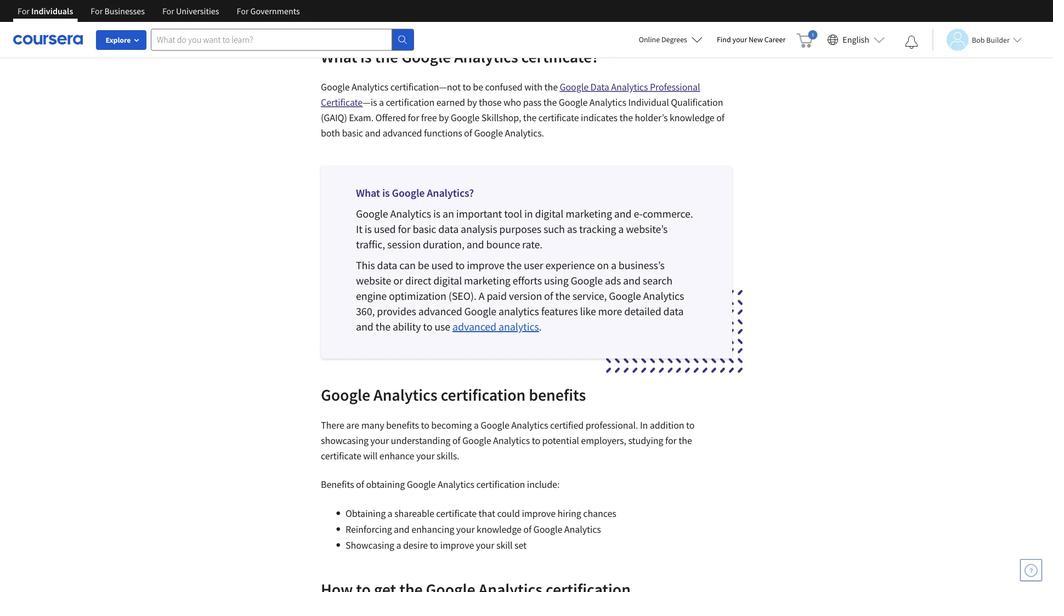 Task type: locate. For each thing, give the bounding box(es) containing it.
showcasing
[[346, 539, 394, 552]]

2 for from the left
[[91, 5, 103, 16]]

shareable
[[394, 508, 434, 520]]

4 for from the left
[[237, 5, 249, 16]]

marketing up a
[[464, 274, 510, 288]]

certification
[[386, 96, 435, 109], [441, 384, 526, 405], [476, 479, 525, 491]]

analytics up individual
[[611, 81, 648, 93]]

of right benefits
[[356, 479, 364, 491]]

0 horizontal spatial by
[[439, 112, 449, 124]]

data
[[590, 81, 609, 93]]

0 horizontal spatial used
[[374, 222, 396, 236]]

qualification
[[671, 96, 723, 109]]

skill
[[496, 539, 513, 552]]

and inside obtaining a shareable certificate that could improve hiring chances reinforcing and enhancing your knowledge of google analytics showcasing a desire to improve your skill set
[[394, 524, 410, 536]]

1 horizontal spatial digital
[[535, 207, 563, 221]]

an
[[443, 207, 454, 221]]

a right becoming
[[474, 419, 479, 432]]

data
[[438, 222, 459, 236], [377, 259, 397, 272], [663, 305, 684, 318]]

for inside the there are many benefits to becoming a google analytics certified professional. in addition to showcasing your understanding of google analytics to potential employers, studying for the certificate will enhance your skills.
[[665, 435, 677, 447]]

tracking
[[579, 222, 616, 236]]

explore
[[106, 35, 131, 45]]

desire
[[403, 539, 428, 552]]

important
[[456, 207, 502, 221]]

0 vertical spatial what
[[321, 46, 357, 67]]

0 vertical spatial basic
[[342, 127, 363, 139]]

3 for from the left
[[162, 5, 174, 16]]

data up or
[[377, 259, 397, 272]]

a inside the there are many benefits to becoming a google analytics certified professional. in addition to showcasing your understanding of google analytics to potential employers, studying for the certificate will enhance your skills.
[[474, 419, 479, 432]]

0 horizontal spatial certificate
[[321, 450, 361, 462]]

tool
[[504, 207, 522, 221]]

improve inside this data can be used to improve the user experience on a business's website or direct digital marketing efforts using google ads and search engine optimization (seo). a paid version of the service, google analytics 360, provides advanced google analytics features like more detailed data and the ability to use
[[467, 259, 505, 272]]

1 horizontal spatial used
[[431, 259, 453, 272]]

service,
[[572, 289, 607, 303]]

0 vertical spatial knowledge
[[670, 112, 715, 124]]

certificate
[[321, 96, 363, 109]]

0 vertical spatial advanced
[[383, 127, 422, 139]]

certificate inside —is a certification earned by those who pass the google analytics individual qualification (gaiq) exam. offered for free by google skillshop, the certificate indicates the holder's knowledge of both basic and advanced functions of google analytics.
[[539, 112, 579, 124]]

0 horizontal spatial benefits
[[386, 419, 419, 432]]

english button
[[823, 22, 889, 58]]

of down becoming
[[452, 435, 460, 447]]

what up the it
[[356, 186, 380, 200]]

benefits for certification
[[529, 384, 586, 405]]

1 vertical spatial improve
[[522, 508, 556, 520]]

is up traffic,
[[382, 186, 390, 200]]

0 horizontal spatial knowledge
[[477, 524, 522, 536]]

1 vertical spatial digital
[[433, 274, 462, 288]]

analytics
[[454, 46, 518, 67], [352, 81, 388, 93], [611, 81, 648, 93], [590, 96, 626, 109], [390, 207, 431, 221], [643, 289, 684, 303], [374, 384, 437, 405], [511, 419, 548, 432], [493, 435, 530, 447], [438, 479, 474, 491], [564, 524, 601, 536]]

analytics inside this data can be used to improve the user experience on a business's website or direct digital marketing efforts using google ads and search engine optimization (seo). a paid version of the service, google analytics 360, provides advanced google analytics features like more detailed data and the ability to use
[[499, 305, 539, 318]]

analytics inside google data analytics professional certificate
[[611, 81, 648, 93]]

benefits
[[321, 479, 354, 491]]

could
[[497, 508, 520, 520]]

show notifications image
[[905, 36, 918, 49]]

google left analytics?
[[392, 186, 425, 200]]

set
[[514, 539, 527, 552]]

analytics down 'search'
[[643, 289, 684, 303]]

indicates
[[581, 112, 618, 124]]

help center image
[[1025, 564, 1038, 577]]

2 horizontal spatial certificate
[[539, 112, 579, 124]]

paid
[[487, 289, 507, 303]]

1 horizontal spatial certificate
[[436, 508, 477, 520]]

1 horizontal spatial data
[[438, 222, 459, 236]]

certificate down "showcasing"
[[321, 450, 361, 462]]

1 horizontal spatial knowledge
[[670, 112, 715, 124]]

1 horizontal spatial marketing
[[566, 207, 612, 221]]

improve down "include:"
[[522, 508, 556, 520]]

bob builder
[[972, 35, 1010, 45]]

of down using
[[544, 289, 553, 303]]

google down becoming
[[462, 435, 491, 447]]

data right detailed
[[663, 305, 684, 318]]

understanding
[[391, 435, 450, 447]]

hiring
[[558, 508, 581, 520]]

google down earned
[[451, 112, 480, 124]]

1 vertical spatial certification
[[441, 384, 526, 405]]

a right —is
[[379, 96, 384, 109]]

a inside the google analytics is an important tool in digital marketing and e-commerce. it is used for basic data analysis purposes such as tracking a website's traffic, session duration, and bounce rate.
[[618, 222, 624, 236]]

digital up (seo).
[[433, 274, 462, 288]]

purposes
[[499, 222, 541, 236]]

0 horizontal spatial data
[[377, 259, 397, 272]]

—is
[[363, 96, 377, 109]]

your right "find"
[[733, 35, 747, 44]]

in
[[524, 207, 533, 221]]

2 vertical spatial advanced
[[453, 320, 496, 334]]

certified
[[550, 419, 584, 432]]

certification down certification—not
[[386, 96, 435, 109]]

a left desire
[[396, 539, 401, 552]]

1 analytics from the top
[[499, 305, 539, 318]]

be right can
[[418, 259, 429, 272]]

confused
[[485, 81, 523, 93]]

analytics down skills.
[[438, 479, 474, 491]]

google up certification—not
[[401, 46, 451, 67]]

0 vertical spatial improve
[[467, 259, 505, 272]]

advanced down offered
[[383, 127, 422, 139]]

improve down bounce
[[467, 259, 505, 272]]

None search field
[[151, 29, 414, 51]]

is left an
[[433, 207, 440, 221]]

the
[[375, 46, 398, 67], [544, 81, 558, 93], [543, 96, 557, 109], [523, 112, 537, 124], [620, 112, 633, 124], [507, 259, 522, 272], [555, 289, 570, 303], [376, 320, 391, 334], [679, 435, 692, 447]]

of right functions
[[464, 127, 472, 139]]

0 vertical spatial for
[[408, 112, 419, 124]]

who
[[504, 96, 521, 109]]

online
[[639, 35, 660, 44]]

features
[[541, 305, 578, 318]]

of inside obtaining a shareable certificate that could improve hiring chances reinforcing and enhancing your knowledge of google analytics showcasing a desire to improve your skill set
[[523, 524, 532, 536]]

your left skill
[[476, 539, 494, 552]]

digital up such at the top
[[535, 207, 563, 221]]

What do you want to learn? text field
[[151, 29, 392, 51]]

and down exam.
[[365, 127, 381, 139]]

certification up becoming
[[441, 384, 526, 405]]

be inside this data can be used to improve the user experience on a business's website or direct digital marketing efforts using google ads and search engine optimization (seo). a paid version of the service, google analytics 360, provides advanced google analytics features like more detailed data and the ability to use
[[418, 259, 429, 272]]

for left the individuals
[[18, 5, 30, 16]]

to down enhancing
[[430, 539, 438, 552]]

certificate
[[539, 112, 579, 124], [321, 450, 361, 462], [436, 508, 477, 520]]

benefits up certified
[[529, 384, 586, 405]]

certificate up enhancing
[[436, 508, 477, 520]]

analytics down 'hiring'
[[564, 524, 601, 536]]

advanced
[[383, 127, 422, 139], [418, 305, 462, 318], [453, 320, 496, 334]]

that
[[479, 508, 495, 520]]

google down ads
[[609, 289, 641, 303]]

certification up could
[[476, 479, 525, 491]]

by left those
[[467, 96, 477, 109]]

1 vertical spatial benefits
[[386, 419, 419, 432]]

benefits
[[529, 384, 586, 405], [386, 419, 419, 432]]

the down pass
[[523, 112, 537, 124]]

duration,
[[423, 238, 464, 251]]

bounce
[[486, 238, 520, 251]]

1 vertical spatial for
[[398, 222, 411, 236]]

earned
[[436, 96, 465, 109]]

analysis
[[461, 222, 497, 236]]

a right on
[[611, 259, 616, 272]]

advanced analytics link
[[453, 320, 539, 334]]

is
[[360, 46, 372, 67], [382, 186, 390, 200], [433, 207, 440, 221], [365, 222, 372, 236]]

1 vertical spatial analytics
[[499, 320, 539, 334]]

used inside the google analytics is an important tool in digital marketing and e-commerce. it is used for basic data analysis purposes such as tracking a website's traffic, session duration, and bounce rate.
[[374, 222, 396, 236]]

digital inside the google analytics is an important tool in digital marketing and e-commerce. it is used for basic data analysis purposes such as tracking a website's traffic, session duration, and bounce rate.
[[535, 207, 563, 221]]

used up traffic,
[[374, 222, 396, 236]]

becoming
[[431, 419, 472, 432]]

for down addition
[[665, 435, 677, 447]]

0 horizontal spatial basic
[[342, 127, 363, 139]]

career
[[764, 35, 786, 44]]

1 vertical spatial knowledge
[[477, 524, 522, 536]]

find
[[717, 35, 731, 44]]

the down provides
[[376, 320, 391, 334]]

1 vertical spatial what
[[356, 186, 380, 200]]

0 vertical spatial certification
[[386, 96, 435, 109]]

a inside —is a certification earned by those who pass the google analytics individual qualification (gaiq) exam. offered for free by google skillshop, the certificate indicates the holder's knowledge of both basic and advanced functions of google analytics.
[[379, 96, 384, 109]]

exam.
[[349, 112, 374, 124]]

2 horizontal spatial data
[[663, 305, 684, 318]]

skillshop,
[[481, 112, 521, 124]]

obtaining
[[346, 508, 386, 520]]

for left universities
[[162, 5, 174, 16]]

a right "tracking" on the top
[[618, 222, 624, 236]]

for for businesses
[[91, 5, 103, 16]]

on
[[597, 259, 609, 272]]

basic inside —is a certification earned by those who pass the google analytics individual qualification (gaiq) exam. offered for free by google skillshop, the certificate indicates the holder's knowledge of both basic and advanced functions of google analytics.
[[342, 127, 363, 139]]

basic up the duration,
[[413, 222, 436, 236]]

improve down enhancing
[[440, 539, 474, 552]]

used down the duration,
[[431, 259, 453, 272]]

0 vertical spatial used
[[374, 222, 396, 236]]

analytics down data
[[590, 96, 626, 109]]

traffic,
[[356, 238, 385, 251]]

1 vertical spatial marketing
[[464, 274, 510, 288]]

google analytics is an important tool in digital marketing and e-commerce. it is used for basic data analysis purposes such as tracking a website's traffic, session duration, and bounce rate.
[[356, 207, 693, 251]]

reinforcing
[[346, 524, 392, 536]]

0 vertical spatial benefits
[[529, 384, 586, 405]]

marketing up "tracking" on the top
[[566, 207, 612, 221]]

certification inside —is a certification earned by those who pass the google analytics individual qualification (gaiq) exam. offered for free by google skillshop, the certificate indicates the holder's knowledge of both basic and advanced functions of google analytics.
[[386, 96, 435, 109]]

google down skillshop,
[[474, 127, 503, 139]]

google up the it
[[356, 207, 388, 221]]

1 vertical spatial advanced
[[418, 305, 462, 318]]

analytics
[[499, 305, 539, 318], [499, 320, 539, 334]]

and down 360,
[[356, 320, 373, 334]]

google right becoming
[[481, 419, 509, 432]]

a left shareable
[[388, 508, 392, 520]]

direct
[[405, 274, 431, 288]]

a
[[479, 289, 485, 303]]

digital
[[535, 207, 563, 221], [433, 274, 462, 288]]

advanced inside —is a certification earned by those who pass the google analytics individual qualification (gaiq) exam. offered for free by google skillshop, the certificate indicates the holder's knowledge of both basic and advanced functions of google analytics.
[[383, 127, 422, 139]]

shopping cart: 1 item image
[[797, 30, 817, 48]]

google data analytics professional certificate
[[321, 81, 700, 109]]

benefits inside the there are many benefits to becoming a google analytics certified professional. in addition to showcasing your understanding of google analytics to potential employers, studying for the certificate will enhance your skills.
[[386, 419, 419, 432]]

analytics down what is google analytics?
[[390, 207, 431, 221]]

1 for from the left
[[18, 5, 30, 16]]

the right pass
[[543, 96, 557, 109]]

of down 'qualification'
[[716, 112, 725, 124]]

0 horizontal spatial digital
[[433, 274, 462, 288]]

is right the it
[[365, 222, 372, 236]]

use
[[435, 320, 450, 334]]

for inside the google analytics is an important tool in digital marketing and e-commerce. it is used for basic data analysis purposes such as tracking a website's traffic, session duration, and bounce rate.
[[398, 222, 411, 236]]

and down shareable
[[394, 524, 410, 536]]

1 vertical spatial basic
[[413, 222, 436, 236]]

2 vertical spatial for
[[665, 435, 677, 447]]

knowledge down 'qualification'
[[670, 112, 715, 124]]

to down the duration,
[[455, 259, 465, 272]]

for for universities
[[162, 5, 174, 16]]

0 vertical spatial certificate
[[539, 112, 579, 124]]

2 vertical spatial certificate
[[436, 508, 477, 520]]

e-
[[634, 207, 643, 221]]

and left e-
[[614, 207, 632, 221]]

1 vertical spatial used
[[431, 259, 453, 272]]

advanced up use
[[418, 305, 462, 318]]

be up those
[[473, 81, 483, 93]]

improve for could
[[522, 508, 556, 520]]

the down addition
[[679, 435, 692, 447]]

your
[[733, 35, 747, 44], [370, 435, 389, 447], [416, 450, 435, 462], [456, 524, 475, 536], [476, 539, 494, 552]]

for left businesses
[[91, 5, 103, 16]]

0 horizontal spatial marketing
[[464, 274, 510, 288]]

businesses
[[104, 5, 145, 16]]

what is the google analytics certificate?
[[321, 46, 602, 67]]

benefits up understanding at the bottom left of the page
[[386, 419, 419, 432]]

1 horizontal spatial benefits
[[529, 384, 586, 405]]

google left data
[[560, 81, 589, 93]]

1 horizontal spatial basic
[[413, 222, 436, 236]]

of up set
[[523, 524, 532, 536]]

1 horizontal spatial by
[[467, 96, 477, 109]]

1 vertical spatial certificate
[[321, 450, 361, 462]]

the right with
[[544, 81, 558, 93]]

0 vertical spatial analytics
[[499, 305, 539, 318]]

0 vertical spatial marketing
[[566, 207, 612, 221]]

knowledge up skill
[[477, 524, 522, 536]]

0 vertical spatial digital
[[535, 207, 563, 221]]

0 vertical spatial be
[[473, 81, 483, 93]]

1 vertical spatial be
[[418, 259, 429, 272]]

analytics up potential at bottom right
[[511, 419, 548, 432]]

for
[[18, 5, 30, 16], [91, 5, 103, 16], [162, 5, 174, 16], [237, 5, 249, 16]]

0 horizontal spatial be
[[418, 259, 429, 272]]

individuals
[[31, 5, 73, 16]]

by
[[467, 96, 477, 109], [439, 112, 449, 124]]

english
[[843, 34, 869, 45]]

in
[[640, 419, 648, 432]]

0 vertical spatial data
[[438, 222, 459, 236]]

basic down exam.
[[342, 127, 363, 139]]

(seo).
[[449, 289, 477, 303]]

coursera image
[[13, 31, 83, 48]]

for left governments
[[237, 5, 249, 16]]

for left "free"
[[408, 112, 419, 124]]

certificate down pass
[[539, 112, 579, 124]]



Task type: vqa. For each thing, say whether or not it's contained in the screenshot.
Builder
yes



Task type: describe. For each thing, give the bounding box(es) containing it.
analytics left potential at bottom right
[[493, 435, 530, 447]]

google inside the google analytics is an important tool in digital marketing and e-commerce. it is used for basic data analysis purposes such as tracking a website's traffic, session duration, and bounce rate.
[[356, 207, 388, 221]]

google analytics certification—not to be confused with the
[[321, 81, 560, 93]]

degrees
[[661, 35, 687, 44]]

knowledge inside —is a certification earned by those who pass the google analytics individual qualification (gaiq) exam. offered for free by google skillshop, the certificate indicates the holder's knowledge of both basic and advanced functions of google analytics.
[[670, 112, 715, 124]]

enhance
[[379, 450, 414, 462]]

google up service,
[[571, 274, 603, 288]]

benefits for many
[[386, 419, 419, 432]]

to left use
[[423, 320, 432, 334]]

rate.
[[522, 238, 543, 251]]

of inside the there are many benefits to becoming a google analytics certified professional. in addition to showcasing your understanding of google analytics to potential employers, studying for the certificate will enhance your skills.
[[452, 435, 460, 447]]

knowledge inside obtaining a shareable certificate that could improve hiring chances reinforcing and enhancing your knowledge of google analytics showcasing a desire to improve your skill set
[[477, 524, 522, 536]]

google inside obtaining a shareable certificate that could improve hiring chances reinforcing and enhancing your knowledge of google analytics showcasing a desire to improve your skill set
[[533, 524, 562, 536]]

version
[[509, 289, 542, 303]]

used inside this data can be used to improve the user experience on a business's website or direct digital marketing efforts using google ads and search engine optimization (seo). a paid version of the service, google analytics 360, provides advanced google analytics features like more detailed data and the ability to use
[[431, 259, 453, 272]]

of inside this data can be used to improve the user experience on a business's website or direct digital marketing efforts using google ads and search engine optimization (seo). a paid version of the service, google analytics 360, provides advanced google analytics features like more detailed data and the ability to use
[[544, 289, 553, 303]]

employers,
[[581, 435, 626, 447]]

analytics up the confused
[[454, 46, 518, 67]]

benefits of obtaining google analytics certification include:
[[321, 479, 562, 491]]

are
[[346, 419, 359, 432]]

analytics inside this data can be used to improve the user experience on a business's website or direct digital marketing efforts using google ads and search engine optimization (seo). a paid version of the service, google analytics 360, provides advanced google analytics features like more detailed data and the ability to use
[[643, 289, 684, 303]]

data inside the google analytics is an important tool in digital marketing and e-commerce. it is used for basic data analysis purposes such as tracking a website's traffic, session duration, and bounce rate.
[[438, 222, 459, 236]]

efforts
[[513, 274, 542, 288]]

it
[[356, 222, 362, 236]]

google up are
[[321, 384, 370, 405]]

advanced inside this data can be used to improve the user experience on a business's website or direct digital marketing efforts using google ads and search engine optimization (seo). a paid version of the service, google analytics 360, provides advanced google analytics features like more detailed data and the ability to use
[[418, 305, 462, 318]]

2 analytics from the top
[[499, 320, 539, 334]]

the left 'user'
[[507, 259, 522, 272]]

1 vertical spatial by
[[439, 112, 449, 124]]

what for what is the google analytics certificate?
[[321, 46, 357, 67]]

the up —is
[[375, 46, 398, 67]]

certification for analytics
[[441, 384, 526, 405]]

marketing inside the google analytics is an important tool in digital marketing and e-commerce. it is used for basic data analysis purposes such as tracking a website's traffic, session duration, and bounce rate.
[[566, 207, 612, 221]]

analytics up —is
[[352, 81, 388, 93]]

google inside google data analytics professional certificate
[[560, 81, 589, 93]]

analytics up many
[[374, 384, 437, 405]]

analytics inside obtaining a shareable certificate that could improve hiring chances reinforcing and enhancing your knowledge of google analytics showcasing a desire to improve your skill set
[[564, 524, 601, 536]]

will
[[363, 450, 378, 462]]

0 vertical spatial by
[[467, 96, 477, 109]]

engine
[[356, 289, 387, 303]]

certificate inside obtaining a shareable certificate that could improve hiring chances reinforcing and enhancing your knowledge of google analytics showcasing a desire to improve your skill set
[[436, 508, 477, 520]]

ability
[[393, 320, 421, 334]]

for inside —is a certification earned by those who pass the google analytics individual qualification (gaiq) exam. offered for free by google skillshop, the certificate indicates the holder's knowledge of both basic and advanced functions of google analytics.
[[408, 112, 419, 124]]

to inside obtaining a shareable certificate that could improve hiring chances reinforcing and enhancing your knowledge of google analytics showcasing a desire to improve your skill set
[[430, 539, 438, 552]]

google up shareable
[[407, 479, 436, 491]]

free
[[421, 112, 437, 124]]

offered
[[375, 112, 406, 124]]

for individuals
[[18, 5, 73, 16]]

to right addition
[[686, 419, 695, 432]]

ads
[[605, 274, 621, 288]]

for universities
[[162, 5, 219, 16]]

basic inside the google analytics is an important tool in digital marketing and e-commerce. it is used for basic data analysis purposes such as tracking a website's traffic, session duration, and bounce rate.
[[413, 222, 436, 236]]

the left holder's
[[620, 112, 633, 124]]

many
[[361, 419, 384, 432]]

provides
[[377, 305, 416, 318]]

your down understanding at the bottom left of the page
[[416, 450, 435, 462]]

session
[[387, 238, 421, 251]]

2 vertical spatial data
[[663, 305, 684, 318]]

2 vertical spatial certification
[[476, 479, 525, 491]]

marketing inside this data can be used to improve the user experience on a business's website or direct digital marketing efforts using google ads and search engine optimization (seo). a paid version of the service, google analytics 360, provides advanced google analytics features like more detailed data and the ability to use
[[464, 274, 510, 288]]

more
[[598, 305, 622, 318]]

google data analytics professional certificate link
[[321, 81, 700, 109]]

google analytics certification benefits
[[321, 384, 589, 405]]

bob builder button
[[932, 29, 1022, 51]]

improve for to
[[467, 259, 505, 272]]

your down many
[[370, 435, 389, 447]]

the inside the there are many benefits to becoming a google analytics certified professional. in addition to showcasing your understanding of google analytics to potential employers, studying for the certificate will enhance your skills.
[[679, 435, 692, 447]]

digital inside this data can be used to improve the user experience on a business's website or direct digital marketing efforts using google ads and search engine optimization (seo). a paid version of the service, google analytics 360, provides advanced google analytics features like more detailed data and the ability to use
[[433, 274, 462, 288]]

explore button
[[96, 30, 146, 50]]

is up —is
[[360, 46, 372, 67]]

and inside —is a certification earned by those who pass the google analytics individual qualification (gaiq) exam. offered for free by google skillshop, the certificate indicates the holder's knowledge of both basic and advanced functions of google analytics.
[[365, 127, 381, 139]]

skills.
[[437, 450, 459, 462]]

or
[[393, 274, 403, 288]]

google up certificate
[[321, 81, 350, 93]]

such
[[544, 222, 565, 236]]

this data can be used to improve the user experience on a business's website or direct digital marketing efforts using google ads and search engine optimization (seo). a paid version of the service, google analytics 360, provides advanced google analytics features like more detailed data and the ability to use
[[356, 259, 684, 334]]

1 vertical spatial data
[[377, 259, 397, 272]]

certification—not
[[390, 81, 461, 93]]

commerce.
[[643, 207, 693, 221]]

find your new career link
[[711, 33, 791, 47]]

the up features at bottom right
[[555, 289, 570, 303]]

can
[[399, 259, 416, 272]]

universities
[[176, 5, 219, 16]]

functions
[[424, 127, 462, 139]]

to up earned
[[463, 81, 471, 93]]

for for individuals
[[18, 5, 30, 16]]

bob
[[972, 35, 985, 45]]

google up indicates
[[559, 96, 588, 109]]

there are many benefits to becoming a google analytics certified professional. in addition to showcasing your understanding of google analytics to potential employers, studying for the certificate will enhance your skills.
[[321, 419, 695, 462]]

analytics inside the google analytics is an important tool in digital marketing and e-commerce. it is used for basic data analysis purposes such as tracking a website's traffic, session duration, and bounce rate.
[[390, 207, 431, 221]]

(gaiq)
[[321, 112, 347, 124]]

your right enhancing
[[456, 524, 475, 536]]

2 vertical spatial improve
[[440, 539, 474, 552]]

business's
[[619, 259, 665, 272]]

studying
[[628, 435, 663, 447]]

online degrees
[[639, 35, 687, 44]]

to left potential at bottom right
[[532, 435, 540, 447]]

1 horizontal spatial be
[[473, 81, 483, 93]]

this
[[356, 259, 375, 272]]

and down analysis
[[467, 238, 484, 251]]

those
[[479, 96, 502, 109]]

showcasing
[[321, 435, 369, 447]]

certification for a
[[386, 96, 435, 109]]

pass
[[523, 96, 542, 109]]

analytics inside —is a certification earned by those who pass the google analytics individual qualification (gaiq) exam. offered for free by google skillshop, the certificate indicates the holder's knowledge of both basic and advanced functions of google analytics.
[[590, 96, 626, 109]]

potential
[[542, 435, 579, 447]]

certificate inside the there are many benefits to becoming a google analytics certified professional. in addition to showcasing your understanding of google analytics to potential employers, studying for the certificate will enhance your skills.
[[321, 450, 361, 462]]

include:
[[527, 479, 560, 491]]

analytics.
[[505, 127, 544, 139]]

obtaining a shareable certificate that could improve hiring chances reinforcing and enhancing your knowledge of google analytics showcasing a desire to improve your skill set
[[346, 508, 616, 552]]

with
[[524, 81, 542, 93]]

professional.
[[586, 419, 638, 432]]

and down business's
[[623, 274, 641, 288]]

as
[[567, 222, 577, 236]]

to up understanding at the bottom left of the page
[[421, 419, 429, 432]]

enhancing
[[411, 524, 454, 536]]

individual
[[628, 96, 669, 109]]

there
[[321, 419, 344, 432]]

both
[[321, 127, 340, 139]]

chances
[[583, 508, 616, 520]]

what for what is google analytics?
[[356, 186, 380, 200]]

online degrees button
[[630, 27, 711, 52]]

search
[[643, 274, 672, 288]]

detailed
[[624, 305, 661, 318]]

banner navigation
[[9, 0, 309, 22]]

new
[[749, 35, 763, 44]]

for for governments
[[237, 5, 249, 16]]

a inside this data can be used to improve the user experience on a business's website or direct digital marketing efforts using google ads and search engine optimization (seo). a paid version of the service, google analytics 360, provides advanced google analytics features like more detailed data and the ability to use
[[611, 259, 616, 272]]

professional
[[650, 81, 700, 93]]

experience
[[545, 259, 595, 272]]

certificate?
[[521, 46, 599, 67]]

—is a certification earned by those who pass the google analytics individual qualification (gaiq) exam. offered for free by google skillshop, the certificate indicates the holder's knowledge of both basic and advanced functions of google analytics.
[[321, 96, 725, 139]]

google down a
[[464, 305, 496, 318]]

governments
[[250, 5, 300, 16]]

analytics?
[[427, 186, 474, 200]]



